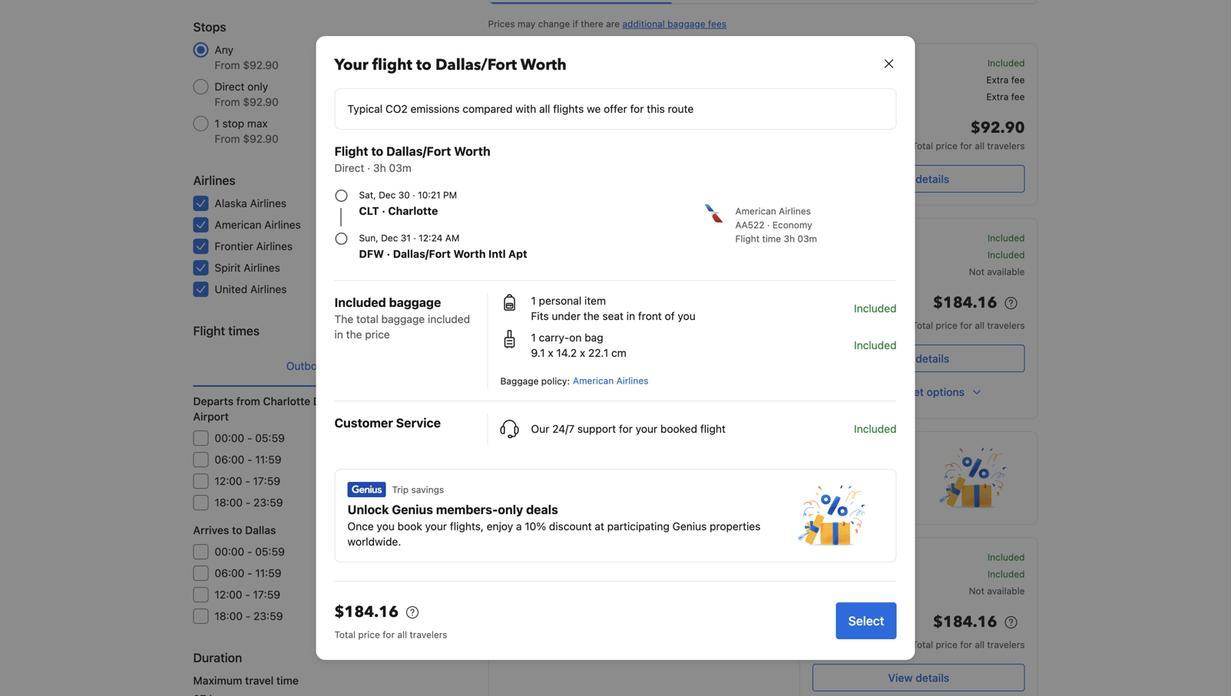 Task type: vqa. For each thing, say whether or not it's contained in the screenshot.
topmost 13:58 DFW . 27 Dec
no



Task type: describe. For each thing, give the bounding box(es) containing it.
with
[[515, 103, 536, 115]]

american airlines link
[[573, 376, 648, 386]]

stop
[[222, 117, 244, 130]]

3 view details button from the top
[[813, 664, 1025, 692]]

co2
[[385, 103, 408, 115]]

airlines up spirit airlines
[[256, 240, 293, 253]]

2 12:00 - 17:59 from the top
[[215, 589, 280, 601]]

10:21 inside sat, dec 30 · 10:21 pm clt · charlotte
[[418, 190, 441, 200]]

1 vertical spatial time
[[276, 675, 299, 687]]

travelers inside $92.90 total price for all travelers
[[987, 141, 1025, 151]]

dec inside sat, dec 30 · 10:21 pm clt · charlotte
[[379, 190, 396, 200]]

total for view details button for 9:47 pm
[[912, 320, 933, 331]]

1 18:00 from the top
[[215, 496, 243, 509]]

not available for 3rd view details button
[[969, 586, 1025, 597]]

enjoy inside your flight to dallas/fort worth "dialog"
[[487, 520, 513, 533]]

prices
[[488, 18, 515, 29]]

dec inside 5:45 am clt . dec 30
[[569, 105, 586, 116]]

international
[[357, 395, 422, 408]]

5:45 am clt . dec 30
[[544, 87, 600, 116]]

view for cheapest
[[888, 173, 913, 185]]

flight for outbound
[[339, 360, 364, 372]]

2 06:00 from the top
[[215, 567, 244, 580]]

front
[[638, 310, 662, 323]]

1 11:59 from the top
[[255, 453, 281, 466]]

policy:
[[541, 376, 570, 387]]

sat, dec 30 · 10:21 pm clt · charlotte
[[359, 190, 457, 217]]

in inside included baggage the total baggage included in the price
[[334, 328, 343, 341]]

options
[[927, 386, 965, 399]]

the inside included baggage the total baggage included in the price
[[346, 328, 362, 341]]

1 vertical spatial you
[[530, 483, 548, 495]]

$92.90 inside "any from $92.90"
[[243, 59, 279, 71]]

american airlines image
[[705, 204, 723, 223]]

1 12:00 - 17:59 from the top
[[215, 475, 280, 488]]

$184.16 region for view details button for 9:47 pm
[[813, 291, 1025, 319]]

details for 9:47 pm
[[916, 353, 949, 365]]

· inside american airlines aa522 · economy flight time 3h 03m
[[767, 220, 770, 230]]

american down apt
[[501, 276, 542, 287]]

included
[[428, 313, 470, 326]]

airlines inside 'baggage policy: american airlines'
[[616, 376, 648, 386]]

0 vertical spatial once
[[501, 483, 527, 495]]

a inside "dialog"
[[516, 520, 522, 533]]

sat,
[[359, 190, 376, 200]]

1 for 1 personal item fits under the seat in front of you
[[531, 295, 536, 307]]

dec 31
[[758, 571, 787, 581]]

0 vertical spatial book
[[551, 483, 576, 495]]

2 personal from the top
[[831, 552, 869, 563]]

included inside included baggage the total baggage included in the price
[[334, 295, 386, 310]]

1 horizontal spatial a
[[670, 483, 675, 495]]

$92.90 inside $92.90 total price for all travelers
[[971, 118, 1025, 139]]

1 vertical spatial only
[[651, 465, 677, 480]]

change
[[538, 18, 570, 29]]

direct inside 'flight to dallas/fort worth direct · 3h 03m'
[[334, 162, 364, 174]]

additional baggage fees link
[[622, 18, 727, 29]]

our
[[531, 423, 549, 435]]

1 06:00 - 11:59 from the top
[[215, 453, 281, 466]]

view details for 9:47 pm
[[888, 353, 949, 365]]

properties inside your flight to dallas/fort worth "dialog"
[[710, 520, 761, 533]]

under
[[552, 310, 581, 323]]

direct down 3h 03m
[[651, 573, 678, 584]]

pm for 10:21 pm
[[579, 553, 598, 567]]

worldwide. inside your flight to dallas/fort worth "dialog"
[[348, 536, 401, 548]]

outbound
[[286, 360, 336, 372]]

14.2
[[556, 347, 577, 359]]

flight to dallas/fort worth direct · 3h 03m
[[334, 144, 491, 174]]

fits
[[531, 310, 549, 323]]

times
[[228, 324, 260, 338]]

05:59 for dallas
[[255, 546, 285, 558]]

am inside the sun, dec 31 · 12:24 am dfw · dallas/fort worth intl apt
[[445, 233, 460, 243]]

customer service
[[334, 416, 441, 430]]

1 for 1
[[452, 197, 457, 210]]

total price for all travelers for select button
[[334, 630, 447, 640]]

am for 7:46
[[768, 87, 787, 102]]

0 vertical spatial worldwide.
[[501, 498, 555, 511]]

pm inside sat, dec 30 · 10:21 pm clt · charlotte
[[443, 190, 457, 200]]

of
[[665, 310, 675, 323]]

not available for view details button for 9:47 pm
[[969, 266, 1025, 277]]

dallas
[[245, 524, 276, 537]]

1 stop max from $92.90
[[215, 117, 279, 145]]

seat
[[602, 310, 624, 323]]

clt inside 5:45 am clt . dec 30
[[544, 105, 561, 116]]

emissions
[[411, 103, 460, 115]]

personal
[[539, 295, 582, 307]]

view details button for cheapest
[[813, 165, 1025, 193]]

sun, dec 31 · 12:24 am dfw · dallas/fort worth intl apt
[[359, 233, 527, 260]]

your
[[334, 55, 368, 76]]

1 carry-on bag 9.1 x 14.2 x 22.1 cm
[[531, 331, 627, 359]]

1 06:00 from the top
[[215, 453, 244, 466]]

included baggage the total baggage included in the price
[[334, 295, 470, 341]]

9.1
[[531, 347, 545, 359]]

additional
[[622, 18, 665, 29]]

on
[[569, 331, 582, 344]]

1 for 1 stop max from $92.90
[[215, 117, 220, 130]]

1 vertical spatial 10:21
[[544, 553, 576, 567]]

outbound flight
[[286, 360, 364, 372]]

2 horizontal spatial flight
[[700, 423, 726, 435]]

$184.16 for select button
[[334, 602, 399, 623]]

0 vertical spatial baggage
[[667, 18, 705, 29]]

1 horizontal spatial discount
[[703, 483, 745, 495]]

airlines down frontier airlines
[[244, 261, 280, 274]]

our 24/7 support for your booked flight
[[531, 423, 726, 435]]

2 vertical spatial you
[[377, 520, 395, 533]]

total
[[356, 313, 378, 326]]

dec 30
[[569, 571, 600, 581]]

dec down 12:24 am
[[758, 571, 775, 581]]

1 18:00 - 23:59 from the top
[[215, 496, 283, 509]]

$92.90 inside direct only from $92.90
[[243, 96, 279, 108]]

0 vertical spatial american airlines
[[215, 218, 301, 231]]

1 personal item from the top
[[831, 58, 890, 68]]

airlines up the personal
[[545, 276, 577, 287]]

this
[[647, 103, 665, 115]]

1 horizontal spatial participating
[[761, 483, 823, 495]]

total for select button
[[334, 630, 356, 640]]

1 17:59 from the top
[[253, 475, 280, 488]]

dallas/fort inside 'flight to dallas/fort worth direct · 3h 03m'
[[386, 144, 451, 159]]

9:47 pm
[[738, 233, 787, 248]]

flight times
[[193, 324, 260, 338]]

may
[[518, 18, 535, 29]]

1 personal item fits under the seat in front of you
[[531, 295, 696, 323]]

12:24 inside the sun, dec 31 · 12:24 am dfw · dallas/fort worth intl apt
[[419, 233, 443, 243]]

for inside $92.90 total price for all travelers
[[960, 141, 972, 151]]

airlines inside american airlines aa522 · economy flight time 3h 03m
[[779, 206, 811, 217]]

1 personal from the top
[[831, 58, 869, 68]]

route
[[668, 103, 694, 115]]

american inside american airlines aa522 · economy flight time 3h 03m
[[735, 206, 776, 217]]

dfw inside the sun, dec 31 · 12:24 am dfw · dallas/fort worth intl apt
[[359, 248, 384, 260]]

3h inside 'flight to dallas/fort worth direct · 3h 03m'
[[373, 162, 386, 174]]

in inside the '1 personal item fits under the seat in front of you'
[[626, 310, 635, 323]]

3h 03m
[[648, 552, 681, 563]]

2 18:00 from the top
[[215, 610, 243, 623]]

36
[[444, 496, 457, 509]]

total price for all travelers for 3rd view details button
[[912, 640, 1025, 650]]

1 extra fee from the top
[[986, 74, 1025, 85]]

119
[[441, 475, 457, 488]]

frontier airlines
[[215, 240, 293, 253]]

flight for your
[[372, 55, 412, 76]]

2 06:00 - 11:59 from the top
[[215, 567, 281, 580]]

0 vertical spatial item
[[871, 58, 890, 68]]

1 horizontal spatial unlock
[[501, 465, 543, 480]]

details for cheapest
[[916, 173, 949, 185]]

2 vertical spatial your
[[425, 520, 447, 533]]

from
[[236, 395, 260, 408]]

cheapest
[[535, 59, 577, 70]]

01m
[[662, 87, 680, 98]]

2 vertical spatial 30
[[588, 571, 600, 581]]

· inside 'flight to dallas/fort worth direct · 3h 03m'
[[367, 162, 370, 174]]

departs
[[193, 395, 234, 408]]

1 horizontal spatial 31
[[777, 571, 787, 581]]

view details for cheapest
[[888, 173, 949, 185]]

0 vertical spatial your
[[636, 423, 658, 435]]

baggage policy: american airlines
[[500, 376, 648, 387]]

30 inside 5:45 am clt . dec 30
[[588, 105, 600, 116]]

view for 9:47 pm
[[888, 353, 913, 365]]

1 12:00 from the top
[[215, 475, 242, 488]]

24/7
[[552, 423, 574, 435]]

from inside 1 stop max from $92.90
[[215, 132, 240, 145]]

best
[[505, 59, 524, 70]]

3h 01m
[[648, 87, 680, 98]]

apt
[[508, 248, 527, 260]]

direct down 3h 01m
[[651, 108, 677, 118]]

1 horizontal spatial 12:24
[[731, 553, 765, 567]]

$184.16 region for select button
[[334, 601, 824, 628]]

typical
[[348, 103, 383, 115]]

$92.90 inside 1 stop max from $92.90
[[243, 132, 279, 145]]

maximum travel time
[[193, 675, 299, 687]]

spirit
[[215, 261, 241, 274]]

explore ticket options button
[[813, 379, 1025, 406]]

airlines down spirit airlines
[[250, 283, 287, 296]]

1 vertical spatial american airlines
[[501, 276, 577, 287]]

10:21 pm
[[544, 553, 598, 567]]

available for view details button for 9:47 pm
[[987, 266, 1025, 277]]

direct only from $92.90
[[215, 80, 279, 108]]

unlock genius members-only deals once you book your flights, enjoy a 10% discount at participating genius properties worldwide. down booked
[[501, 465, 914, 511]]

bag
[[585, 331, 603, 344]]

arrives
[[193, 524, 229, 537]]

5:45
[[544, 87, 572, 102]]

0 vertical spatial at
[[748, 483, 758, 495]]

carry-
[[539, 331, 569, 344]]

03m inside american airlines aa522 · economy flight time 3h 03m
[[797, 233, 817, 244]]

united airlines
[[215, 283, 287, 296]]

1 horizontal spatial dfw
[[729, 571, 750, 581]]

1 horizontal spatial your
[[579, 483, 601, 495]]

2 fee from the top
[[1011, 91, 1025, 102]]

00:00 - 05:59 for to
[[215, 546, 285, 558]]

travelers for select button
[[410, 630, 447, 640]]

1 horizontal spatial 03m
[[662, 552, 681, 563]]

total for 3rd view details button
[[912, 640, 933, 650]]

airlines right alaska
[[250, 197, 286, 210]]

charlotte inside sat, dec 30 · 10:21 pm clt · charlotte
[[388, 205, 438, 217]]

2 vertical spatial clt
[[544, 571, 561, 581]]

once inside your flight to dallas/fort worth "dialog"
[[348, 520, 374, 533]]

2 12:00 from the top
[[215, 589, 242, 601]]

2 extra from the top
[[986, 91, 1009, 102]]

we
[[587, 103, 601, 115]]

305
[[438, 117, 457, 130]]

worth inside 'flight to dallas/fort worth direct · 3h 03m'
[[454, 144, 491, 159]]

30 inside sat, dec 30 · 10:21 pm clt · charlotte
[[398, 190, 410, 200]]

7:46
[[737, 87, 765, 102]]

1 horizontal spatial members-
[[590, 465, 651, 480]]

airport
[[193, 410, 229, 423]]

travel
[[245, 675, 274, 687]]

pm for 9:47 pm
[[768, 233, 787, 248]]



Task type: locate. For each thing, give the bounding box(es) containing it.
from up stop
[[215, 96, 240, 108]]

travelers inside your flight to dallas/fort worth "dialog"
[[410, 630, 447, 640]]

flight for flight times
[[193, 324, 225, 338]]

you inside the '1 personal item fits under the seat in front of you'
[[678, 310, 696, 323]]

unlock genius members-only deals once you book your flights, enjoy a 10% discount at participating genius properties worldwide. up "10:21 pm"
[[348, 503, 761, 548]]

2 11:59 from the top
[[255, 567, 281, 580]]

details
[[916, 173, 949, 185], [916, 353, 949, 365], [916, 672, 949, 685]]

dfw down sun,
[[359, 248, 384, 260]]

1 horizontal spatial you
[[530, 483, 548, 495]]

1 vertical spatial 10%
[[525, 520, 546, 533]]

12:00 up arrives to dallas
[[215, 475, 242, 488]]

1 vertical spatial unlock
[[348, 503, 389, 517]]

2 personal item from the top
[[831, 552, 890, 563]]

from inside "any from $92.90"
[[215, 59, 240, 71]]

flight inside the "outbound flight" button
[[339, 360, 364, 372]]

0 vertical spatial details
[[916, 173, 949, 185]]

$184.16 for 3rd view details button
[[933, 612, 997, 633]]

american up aa522 at the right
[[735, 206, 776, 217]]

genius image
[[939, 448, 1006, 509], [348, 482, 386, 498], [348, 482, 386, 498], [798, 485, 865, 547]]

clt inside sat, dec 30 · 10:21 pm clt · charlotte
[[359, 205, 379, 217]]

personal item
[[831, 58, 890, 68], [831, 552, 890, 563]]

view details
[[888, 173, 949, 185], [888, 353, 949, 365], [888, 672, 949, 685]]

1 vertical spatial enjoy
[[487, 520, 513, 533]]

you
[[678, 310, 696, 323], [530, 483, 548, 495], [377, 520, 395, 533]]

0 vertical spatial view details button
[[813, 165, 1025, 193]]

2 view details from the top
[[888, 353, 949, 365]]

baggage left fees
[[667, 18, 705, 29]]

the inside the '1 personal item fits under the seat in front of you'
[[583, 310, 599, 323]]

0 vertical spatial properties
[[863, 483, 914, 495]]

12:24 up dec 31
[[731, 553, 765, 567]]

3 view details from the top
[[888, 672, 949, 685]]

not
[[969, 266, 985, 277], [969, 586, 985, 597]]

2 horizontal spatial you
[[678, 310, 696, 323]]

1 horizontal spatial the
[[583, 310, 599, 323]]

1 vertical spatial your
[[579, 483, 601, 495]]

1 vertical spatial charlotte
[[263, 395, 310, 408]]

31 down 12:24 am
[[777, 571, 787, 581]]

dallas/fort up the 11
[[435, 55, 517, 76]]

american airlines up frontier airlines
[[215, 218, 301, 231]]

am up dec 31
[[768, 553, 787, 567]]

10% down booked
[[678, 483, 700, 495]]

1 horizontal spatial deals
[[680, 465, 712, 480]]

select button
[[836, 603, 897, 640]]

direct inside direct only from $92.90
[[215, 80, 245, 93]]

flight right your
[[372, 55, 412, 76]]

fee
[[1011, 74, 1025, 85], [1011, 91, 1025, 102]]

any
[[215, 43, 233, 56]]

1 horizontal spatial 10:21
[[544, 553, 576, 567]]

dec right sun,
[[381, 233, 398, 243]]

0 vertical spatial charlotte
[[388, 205, 438, 217]]

2 vertical spatial view
[[888, 672, 913, 685]]

flight for flight to dallas/fort worth direct · 3h 03m
[[334, 144, 368, 159]]

1 available from the top
[[987, 266, 1025, 277]]

1 horizontal spatial charlotte
[[388, 205, 438, 217]]

12:00 - 17:59 up arrives to dallas
[[215, 475, 280, 488]]

dec right sat,
[[379, 190, 396, 200]]

to left dallas
[[232, 524, 242, 537]]

2 17:59 from the top
[[253, 589, 280, 601]]

3 from from the top
[[215, 132, 240, 145]]

direct
[[215, 80, 245, 93], [651, 108, 677, 118], [334, 162, 364, 174], [651, 573, 678, 584]]

dallas/fort
[[435, 55, 517, 76], [386, 144, 451, 159], [393, 248, 451, 260]]

participating inside your flight to dallas/fort worth "dialog"
[[607, 520, 670, 533]]

0 horizontal spatial members-
[[436, 503, 498, 517]]

0 horizontal spatial at
[[595, 520, 604, 533]]

1 vertical spatial 12:24
[[731, 553, 765, 567]]

1 vertical spatial 12:00 - 17:59
[[215, 589, 280, 601]]

0 vertical spatial to
[[416, 55, 432, 76]]

all for 3rd view details button
[[975, 640, 985, 650]]

flights, inside your flight to dallas/fort worth "dialog"
[[450, 520, 484, 533]]

12:00 - 17:59 down arrives to dallas
[[215, 589, 280, 601]]

dec inside the sun, dec 31 · 12:24 am dfw · dallas/fort worth intl apt
[[381, 233, 398, 243]]

.
[[563, 102, 566, 113]]

0 vertical spatial time
[[762, 233, 781, 244]]

0 vertical spatial only
[[247, 80, 268, 93]]

am for 12:24
[[768, 553, 787, 567]]

1 view from the top
[[888, 173, 913, 185]]

3 details from the top
[[916, 672, 949, 685]]

1 vertical spatial not
[[969, 586, 985, 597]]

0 vertical spatial 31
[[401, 233, 411, 243]]

1 details from the top
[[916, 173, 949, 185]]

airlines up economy
[[779, 206, 811, 217]]

1 inside the '1 personal item fits under the seat in front of you'
[[531, 295, 536, 307]]

0 vertical spatial 10:21
[[418, 190, 441, 200]]

0 vertical spatial 06:00
[[215, 453, 244, 466]]

2 vertical spatial to
[[232, 524, 242, 537]]

1 00:00 from the top
[[215, 432, 244, 445]]

book down the 24/7 in the bottom of the page
[[551, 483, 576, 495]]

flights
[[553, 103, 584, 115]]

intl
[[488, 248, 506, 260]]

flight down typical
[[334, 144, 368, 159]]

-
[[247, 432, 252, 445], [247, 453, 252, 466], [245, 475, 250, 488], [246, 496, 251, 509], [247, 546, 252, 558], [247, 567, 252, 580], [245, 589, 250, 601], [246, 610, 251, 623]]

2 vertical spatial pm
[[579, 553, 598, 567]]

00:00 for arrives
[[215, 546, 244, 558]]

2 horizontal spatial pm
[[768, 233, 787, 248]]

0 horizontal spatial dfw
[[359, 248, 384, 260]]

0 vertical spatial personal item
[[831, 58, 890, 68]]

at
[[748, 483, 758, 495], [595, 520, 604, 533]]

1 horizontal spatial time
[[762, 233, 781, 244]]

item
[[871, 58, 890, 68], [584, 295, 606, 307], [871, 552, 890, 563]]

17:59 down dallas
[[253, 589, 280, 601]]

1 horizontal spatial flights,
[[603, 483, 637, 495]]

dallas/fort inside the sun, dec 31 · 12:24 am dfw · dallas/fort worth intl apt
[[393, 248, 451, 260]]

0 vertical spatial 12:00 - 17:59
[[215, 475, 280, 488]]

0 horizontal spatial your
[[425, 520, 447, 533]]

time right travel
[[276, 675, 299, 687]]

1 view details button from the top
[[813, 165, 1025, 193]]

fees
[[708, 18, 727, 29]]

0 vertical spatial 11:59
[[255, 453, 281, 466]]

1 up "fits"
[[531, 295, 536, 307]]

flight right booked
[[700, 423, 726, 435]]

0 vertical spatial 00:00
[[215, 432, 244, 445]]

1 vertical spatial members-
[[436, 503, 498, 517]]

price inside $92.90 total price for all travelers
[[936, 141, 958, 151]]

1 vertical spatial 18:00 - 23:59
[[215, 610, 283, 623]]

00:00 for departs
[[215, 432, 244, 445]]

view details button for 9:47 pm
[[813, 345, 1025, 372]]

am
[[575, 87, 595, 102], [768, 87, 787, 102], [445, 233, 460, 243], [768, 553, 787, 567]]

00:00 - 05:59 down dallas
[[215, 546, 285, 558]]

309
[[437, 43, 457, 56]]

1 view details from the top
[[888, 173, 949, 185]]

10:21 up dec 30
[[544, 553, 576, 567]]

to down typical
[[371, 144, 383, 159]]

11:59 down dallas
[[255, 567, 281, 580]]

7:46 am
[[737, 87, 787, 102]]

charlotte right the from
[[263, 395, 310, 408]]

10% up "10:21 pm"
[[525, 520, 546, 533]]

a
[[670, 483, 675, 495], [516, 520, 522, 533]]

at inside your flight to dallas/fort worth "dialog"
[[595, 520, 604, 533]]

only inside direct only from $92.90
[[247, 80, 268, 93]]

to for dallas/fort
[[371, 144, 383, 159]]

total inside your flight to dallas/fort worth "dialog"
[[334, 630, 356, 640]]

1 horizontal spatial worldwide.
[[501, 498, 555, 511]]

1 vertical spatial properties
[[710, 520, 761, 533]]

30 left offer at top
[[588, 105, 600, 116]]

enjoy
[[640, 483, 667, 495], [487, 520, 513, 533]]

at up "10:21 pm"
[[595, 520, 604, 533]]

flight inside american airlines aa522 · economy flight time 3h 03m
[[735, 233, 760, 244]]

0 horizontal spatial charlotte
[[263, 395, 310, 408]]

you right of
[[678, 310, 696, 323]]

1 vertical spatial deals
[[526, 503, 558, 517]]

am for 5:45
[[575, 87, 595, 102]]

to left the 309
[[416, 55, 432, 76]]

booked
[[660, 423, 697, 435]]

·
[[367, 162, 370, 174], [413, 190, 415, 200], [382, 205, 385, 217], [767, 220, 770, 230], [413, 233, 416, 243], [387, 248, 390, 260]]

from
[[215, 59, 240, 71], [215, 96, 240, 108], [215, 132, 240, 145]]

time inside american airlines aa522 · economy flight time 3h 03m
[[762, 233, 781, 244]]

united
[[215, 283, 247, 296]]

9
[[451, 240, 457, 253]]

06:00
[[215, 453, 244, 466], [215, 567, 244, 580]]

1 fee from the top
[[1011, 74, 1025, 85]]

am inside 5:45 am clt . dec 30
[[575, 87, 595, 102]]

deals inside your flight to dallas/fort worth "dialog"
[[526, 503, 558, 517]]

participating
[[761, 483, 823, 495], [607, 520, 670, 533]]

direct down "any from $92.90"
[[215, 80, 245, 93]]

your flight to dallas/fort worth dialog
[[298, 18, 933, 679]]

the
[[583, 310, 599, 323], [346, 328, 362, 341]]

if
[[573, 18, 578, 29]]

alaska
[[215, 197, 247, 210]]

11:59 down the from
[[255, 453, 281, 466]]

available for 3rd view details button
[[987, 586, 1025, 597]]

flights, down our 24/7 support for your booked flight
[[603, 483, 637, 495]]

total price for all travelers inside your flight to dallas/fort worth "dialog"
[[334, 630, 447, 640]]

baggage up 'included' at the left top of page
[[389, 295, 441, 310]]

1 inside 1 carry-on bag 9.1 x 14.2 x 22.1 cm
[[531, 331, 536, 344]]

explore
[[854, 386, 893, 399]]

1 vertical spatial dfw
[[729, 571, 750, 581]]

$184.16 region
[[813, 291, 1025, 319], [334, 601, 824, 628], [813, 611, 1025, 638]]

charlotte inside departs from charlotte douglas international airport
[[263, 395, 310, 408]]

offer
[[604, 103, 627, 115]]

0 vertical spatial 18:00 - 23:59
[[215, 496, 283, 509]]

dallas/fort down sat, dec 30 · 10:21 pm clt · charlotte
[[393, 248, 451, 260]]

not for view details button for 9:47 pm
[[969, 266, 985, 277]]

charlotte up the sun, dec 31 · 12:24 am dfw · dallas/fort worth intl apt
[[388, 205, 438, 217]]

0 horizontal spatial participating
[[607, 520, 670, 533]]

18:00 - 23:59 up dallas
[[215, 496, 283, 509]]

properties
[[863, 483, 914, 495], [710, 520, 761, 533]]

dec right .
[[569, 105, 586, 116]]

12:24 left 9
[[419, 233, 443, 243]]

american inside 'baggage policy: american airlines'
[[573, 376, 614, 386]]

baggage right total
[[381, 313, 425, 326]]

sun,
[[359, 233, 378, 243]]

0 vertical spatial you
[[678, 310, 696, 323]]

there
[[581, 18, 603, 29]]

12:00
[[215, 475, 242, 488], [215, 589, 242, 601]]

06:00 down 'airport' on the left
[[215, 453, 244, 466]]

06:00 - 11:59 down dallas
[[215, 567, 281, 580]]

pm
[[443, 190, 457, 200], [768, 233, 787, 248], [579, 553, 598, 567]]

05:59 down the from
[[255, 432, 285, 445]]

0 vertical spatial 23:59
[[253, 496, 283, 509]]

0 vertical spatial from
[[215, 59, 240, 71]]

price inside included baggage the total baggage included in the price
[[365, 328, 390, 341]]

cm
[[611, 347, 627, 359]]

2 05:59 from the top
[[255, 546, 285, 558]]

1 horizontal spatial enjoy
[[640, 483, 667, 495]]

am down sat, dec 30 · 10:21 pm clt · charlotte
[[445, 233, 460, 243]]

worth inside the sun, dec 31 · 12:24 am dfw · dallas/fort worth intl apt
[[453, 248, 486, 260]]

travelers for view details button for 9:47 pm
[[987, 320, 1025, 331]]

1 horizontal spatial at
[[748, 483, 758, 495]]

18:00 up duration
[[215, 610, 243, 623]]

2 vertical spatial 03m
[[662, 552, 681, 563]]

$184.16 inside your flight to dallas/fort worth "dialog"
[[334, 602, 399, 623]]

0 vertical spatial view details
[[888, 173, 949, 185]]

all for select button
[[397, 630, 407, 640]]

$184.16 for view details button for 9:47 pm
[[933, 293, 997, 314]]

2 not available from the top
[[969, 586, 1025, 597]]

00:00 down 'airport' on the left
[[215, 432, 244, 445]]

00:00 - 05:59 for from
[[215, 432, 285, 445]]

not available
[[969, 266, 1025, 277], [969, 586, 1025, 597]]

unlock genius members-only deals once you book your flights, enjoy a 10% discount at participating genius properties worldwide. inside your flight to dallas/fort worth "dialog"
[[348, 503, 761, 548]]

deals down booked
[[680, 465, 712, 480]]

1 x from the left
[[548, 347, 553, 359]]

2 vertical spatial flight
[[700, 423, 726, 435]]

dfw down 12:24 am
[[729, 571, 750, 581]]

worth left intl
[[453, 248, 486, 260]]

clt down sat,
[[359, 205, 379, 217]]

2 vertical spatial from
[[215, 132, 240, 145]]

2 horizontal spatial your
[[636, 423, 658, 435]]

1 vertical spatial baggage
[[389, 295, 441, 310]]

2 extra fee from the top
[[986, 91, 1025, 102]]

price
[[936, 141, 958, 151], [936, 320, 958, 331], [365, 328, 390, 341], [358, 630, 380, 640], [936, 640, 958, 650]]

from inside direct only from $92.90
[[215, 96, 240, 108]]

clt
[[544, 105, 561, 116], [359, 205, 379, 217], [544, 571, 561, 581]]

06:00 down arrives to dallas
[[215, 567, 244, 580]]

0 horizontal spatial american airlines
[[215, 218, 301, 231]]

2 vertical spatial worth
[[453, 248, 486, 260]]

am up "we"
[[575, 87, 595, 102]]

discount inside your flight to dallas/fort worth "dialog"
[[549, 520, 592, 533]]

00:00
[[215, 432, 244, 445], [215, 546, 244, 558]]

service
[[396, 416, 441, 430]]

1 vertical spatial to
[[371, 144, 383, 159]]

not for 3rd view details button
[[969, 586, 985, 597]]

prices may change if there are additional baggage fees
[[488, 18, 727, 29]]

maximum
[[193, 675, 242, 687]]

0 vertical spatial 18:00
[[215, 496, 243, 509]]

1 vertical spatial view details button
[[813, 345, 1025, 372]]

2 horizontal spatial to
[[416, 55, 432, 76]]

05:59 for charlotte
[[255, 432, 285, 445]]

1 vertical spatial not available
[[969, 586, 1025, 597]]

arrives to dallas
[[193, 524, 276, 537]]

american airlines
[[215, 218, 301, 231], [501, 276, 577, 287]]

1 horizontal spatial 10%
[[678, 483, 700, 495]]

1 not from the top
[[969, 266, 985, 277]]

2 vertical spatial baggage
[[381, 313, 425, 326]]

you down our at bottom
[[530, 483, 548, 495]]

compared
[[463, 103, 513, 115]]

1 vertical spatial details
[[916, 353, 949, 365]]

0 vertical spatial 17:59
[[253, 475, 280, 488]]

your left booked
[[636, 423, 658, 435]]

18:00 up arrives to dallas
[[215, 496, 243, 509]]

1 horizontal spatial x
[[580, 347, 585, 359]]

1 05:59 from the top
[[255, 432, 285, 445]]

to for dallas
[[232, 524, 242, 537]]

2 not from the top
[[969, 586, 985, 597]]

pm up dec 30
[[579, 553, 598, 567]]

0 horizontal spatial 10:21
[[418, 190, 441, 200]]

savings
[[411, 485, 444, 495]]

american down 22.1
[[573, 376, 614, 386]]

2 23:59 from the top
[[253, 610, 283, 623]]

2 vertical spatial only
[[498, 503, 523, 517]]

worldwide. down trip
[[348, 536, 401, 548]]

flight inside 'flight to dallas/fort worth direct · 3h 03m'
[[334, 144, 368, 159]]

tab list
[[489, 0, 1037, 5]]

book inside your flight to dallas/fort worth "dialog"
[[397, 520, 422, 533]]

0 horizontal spatial 03m
[[389, 162, 412, 174]]

deals
[[680, 465, 712, 480], [526, 503, 558, 517]]

2 00:00 from the top
[[215, 546, 244, 558]]

alaska airlines
[[215, 197, 286, 210]]

1 vertical spatial in
[[334, 328, 343, 341]]

2 x from the left
[[580, 347, 585, 359]]

travelers for 3rd view details button
[[987, 640, 1025, 650]]

only down booked
[[651, 465, 677, 480]]

book down trip savings in the bottom of the page
[[397, 520, 422, 533]]

0 vertical spatial extra
[[986, 74, 1009, 85]]

departs from charlotte douglas international airport
[[193, 395, 422, 423]]

from down stop
[[215, 132, 240, 145]]

2 details from the top
[[916, 353, 949, 365]]

0 vertical spatial members-
[[590, 465, 651, 480]]

2 view from the top
[[888, 353, 913, 365]]

30 right sat,
[[398, 190, 410, 200]]

$184.16
[[933, 293, 997, 314], [334, 602, 399, 623], [933, 612, 997, 633]]

0 horizontal spatial enjoy
[[487, 520, 513, 533]]

0 vertical spatial 00:00 - 05:59
[[215, 432, 285, 445]]

31 inside the sun, dec 31 · 12:24 am dfw · dallas/fort worth intl apt
[[401, 233, 411, 243]]

30 down "10:21 pm"
[[588, 571, 600, 581]]

members- inside your flight to dallas/fort worth "dialog"
[[436, 503, 498, 517]]

american up frontier
[[215, 218, 261, 231]]

am right 7:46
[[768, 87, 787, 102]]

total inside $92.90 total price for all travelers
[[912, 141, 933, 151]]

0 vertical spatial dallas/fort
[[435, 55, 517, 76]]

pm up 9
[[443, 190, 457, 200]]

view details button
[[813, 165, 1025, 193], [813, 345, 1025, 372], [813, 664, 1025, 692]]

all for view details button for 9:47 pm
[[975, 320, 985, 331]]

0 vertical spatial deals
[[680, 465, 712, 480]]

1 not available from the top
[[969, 266, 1025, 277]]

stops
[[193, 20, 226, 34]]

23:59 up dallas
[[253, 496, 283, 509]]

worldwide. up "10:21 pm"
[[501, 498, 555, 511]]

2 18:00 - 23:59 from the top
[[215, 610, 283, 623]]

9:47
[[738, 233, 765, 248]]

your down support
[[579, 483, 601, 495]]

17:59
[[253, 475, 280, 488], [253, 589, 280, 601]]

2 available from the top
[[987, 586, 1025, 597]]

03m inside 'flight to dallas/fort worth direct · 3h 03m'
[[389, 162, 412, 174]]

x
[[548, 347, 553, 359], [580, 347, 585, 359]]

item inside the '1 personal item fits under the seat in front of you'
[[584, 295, 606, 307]]

trip savings
[[392, 485, 444, 495]]

0 vertical spatial the
[[583, 310, 599, 323]]

unlock inside your flight to dallas/fort worth "dialog"
[[348, 503, 389, 517]]

flight up douglas
[[339, 360, 364, 372]]

all inside $92.90 total price for all travelers
[[975, 141, 985, 151]]

worth
[[521, 55, 567, 76], [454, 144, 491, 159], [453, 248, 486, 260]]

worth down 305
[[454, 144, 491, 159]]

dfw
[[359, 248, 384, 260], [729, 571, 750, 581]]

1 vertical spatial 30
[[398, 190, 410, 200]]

pm down economy
[[768, 233, 787, 248]]

typical co2 emissions compared with all flights we offer for this route
[[348, 103, 694, 115]]

total price for all travelers for view details button for 9:47 pm
[[912, 320, 1025, 331]]

your down 36
[[425, 520, 447, 533]]

23:59 up travel
[[253, 610, 283, 623]]

00:00 - 05:59 down the from
[[215, 432, 285, 445]]

outbound flight button
[[193, 346, 457, 386]]

1 inside 1 stop max from $92.90
[[215, 117, 220, 130]]

1 vertical spatial 00:00 - 05:59
[[215, 546, 285, 558]]

1 for 1 carry-on bag 9.1 x 14.2 x 22.1 cm
[[531, 331, 536, 344]]

2 vertical spatial dallas/fort
[[393, 248, 451, 260]]

2 00:00 - 05:59 from the top
[[215, 546, 285, 558]]

1 from from the top
[[215, 59, 240, 71]]

only right 36
[[498, 503, 523, 517]]

dec down "10:21 pm"
[[569, 571, 586, 581]]

douglas
[[313, 395, 355, 408]]

clt left .
[[544, 105, 561, 116]]

frontier
[[215, 240, 253, 253]]

31
[[401, 233, 411, 243], [777, 571, 787, 581]]

1 up 9
[[452, 197, 457, 210]]

x right '9.1'
[[548, 347, 553, 359]]

available
[[987, 266, 1025, 277], [987, 586, 1025, 597]]

0 horizontal spatial to
[[232, 524, 242, 537]]

1 vertical spatial pm
[[768, 233, 787, 248]]

worth up '5:45'
[[521, 55, 567, 76]]

1 extra from the top
[[986, 74, 1009, 85]]

12:00 up duration
[[215, 589, 242, 601]]

from down any
[[215, 59, 240, 71]]

2 vertical spatial details
[[916, 672, 949, 685]]

1 vertical spatial from
[[215, 96, 240, 108]]

airlines up frontier airlines
[[264, 218, 301, 231]]

18:00 - 23:59 up duration
[[215, 610, 283, 623]]

1 23:59 from the top
[[253, 496, 283, 509]]

1 vertical spatial at
[[595, 520, 604, 533]]

3 view from the top
[[888, 672, 913, 685]]

direct up sat,
[[334, 162, 364, 174]]

the
[[334, 313, 353, 326]]

1 vertical spatial 06:00 - 11:59
[[215, 567, 281, 580]]

1 00:00 - 05:59 from the top
[[215, 432, 285, 445]]

american
[[735, 206, 776, 217], [215, 218, 261, 231], [501, 276, 542, 287], [573, 376, 614, 386]]

airlines up alaska
[[193, 173, 236, 188]]

0 horizontal spatial only
[[247, 80, 268, 93]]

members- down 119
[[436, 503, 498, 517]]

1 vertical spatial 05:59
[[255, 546, 285, 558]]

10% inside your flight to dallas/fort worth "dialog"
[[525, 520, 546, 533]]

2 vertical spatial flight
[[193, 324, 225, 338]]

ticket
[[895, 386, 924, 399]]

once
[[501, 483, 527, 495], [348, 520, 374, 533]]

0 vertical spatial 03m
[[389, 162, 412, 174]]

2 from from the top
[[215, 96, 240, 108]]

$184.16 region inside your flight to dallas/fort worth "dialog"
[[334, 601, 824, 628]]

$184.16 region for 3rd view details button
[[813, 611, 1025, 638]]

0 vertical spatial worth
[[521, 55, 567, 76]]

2 view details button from the top
[[813, 345, 1025, 372]]

time down economy
[[762, 233, 781, 244]]

1 horizontal spatial only
[[498, 503, 523, 517]]

only inside your flight to dallas/fort worth "dialog"
[[498, 503, 523, 517]]

2 vertical spatial item
[[871, 552, 890, 563]]

3h inside american airlines aa522 · economy flight time 3h 03m
[[784, 233, 795, 244]]

duration
[[193, 651, 242, 665]]

the left "seat"
[[583, 310, 599, 323]]

11
[[448, 80, 457, 93]]

support
[[577, 423, 616, 435]]

airlines down cm
[[616, 376, 648, 386]]

to inside 'flight to dallas/fort worth direct · 3h 03m'
[[371, 144, 383, 159]]



